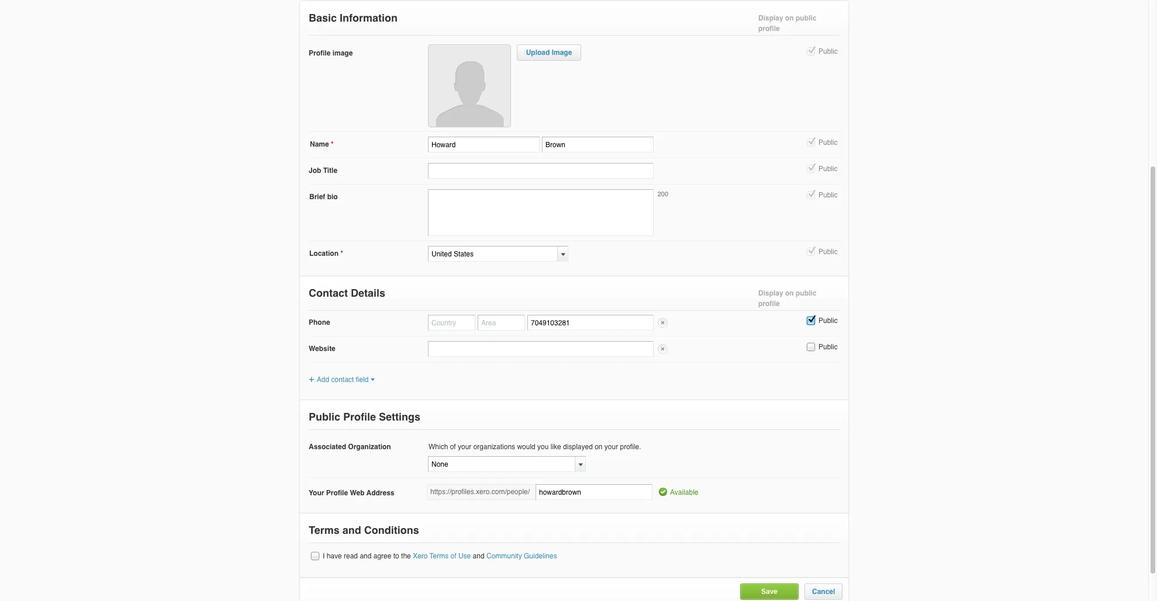 Task type: locate. For each thing, give the bounding box(es) containing it.
1 display on public profile from the top
[[758, 14, 817, 33]]

upload image button
[[526, 49, 572, 57]]

address
[[366, 490, 394, 498]]

public
[[796, 14, 817, 22], [796, 289, 817, 298]]

None text field
[[428, 163, 654, 179], [428, 342, 654, 357], [428, 457, 575, 473], [536, 485, 653, 501], [428, 163, 654, 179], [428, 342, 654, 357], [428, 457, 575, 473], [536, 485, 653, 501]]

0 vertical spatial display
[[758, 14, 783, 22]]

Public button
[[806, 46, 816, 57], [806, 137, 816, 148], [806, 164, 816, 174], [806, 190, 816, 201], [806, 247, 816, 257], [806, 316, 816, 326], [806, 342, 816, 353]]

display on public profile
[[758, 14, 817, 33], [758, 289, 817, 308]]

field
[[356, 376, 369, 384]]

public for 3rd public button from the bottom
[[819, 248, 838, 256]]

0 vertical spatial display on public profile
[[758, 14, 817, 33]]

profile
[[758, 25, 780, 33], [758, 300, 780, 308]]

0 horizontal spatial terms
[[309, 525, 340, 537]]

1 vertical spatial profile
[[343, 411, 376, 424]]

0 vertical spatial on
[[785, 14, 794, 22]]

profile for your profile web address
[[326, 490, 348, 498]]

public for 6th public button from the top of the page
[[819, 317, 838, 325]]

name
[[310, 140, 329, 149]]

xero terms of use link
[[413, 553, 471, 561]]

1 vertical spatial on
[[785, 289, 794, 298]]

xero
[[413, 553, 428, 561]]

use
[[458, 553, 471, 561]]

6 public button from the top
[[806, 316, 816, 326]]

1 public from the top
[[796, 14, 817, 22]]

organization
[[348, 444, 391, 452]]

your profile web address
[[309, 490, 394, 498]]

guidelines
[[524, 553, 557, 561]]

bio
[[327, 193, 338, 201]]

upload image
[[526, 49, 572, 57]]

display
[[758, 14, 783, 22], [758, 289, 783, 298]]

profile left the web
[[326, 490, 348, 498]]

public for 1st public button from the bottom
[[819, 343, 838, 351]]

settings
[[379, 411, 420, 424]]

0 vertical spatial terms
[[309, 525, 340, 537]]

2 display from the top
[[758, 289, 783, 298]]

terms and conditions
[[309, 525, 419, 537]]

1 display from the top
[[758, 14, 783, 22]]

1 your from the left
[[458, 444, 472, 452]]

0 vertical spatial profile
[[758, 25, 780, 33]]

terms right 'xero'
[[430, 553, 449, 561]]

your right 'which'
[[458, 444, 472, 452]]

associated
[[309, 444, 346, 452]]

0 vertical spatial profile
[[309, 49, 331, 57]]

2 public from the top
[[796, 289, 817, 298]]

on for details
[[785, 289, 794, 298]]

2 public button from the top
[[806, 137, 816, 148]]

None button
[[310, 552, 320, 562]]

community guidelines link
[[487, 553, 557, 561]]

agree
[[374, 553, 391, 561]]

and right use
[[473, 553, 485, 561]]

terms up i
[[309, 525, 340, 537]]

2 vertical spatial profile
[[326, 490, 348, 498]]

of
[[450, 444, 456, 452], [451, 553, 457, 561]]

community
[[487, 553, 522, 561]]

public for 7th public button from the bottom
[[819, 47, 838, 56]]

information
[[340, 12, 398, 24]]

profile up the associated organization
[[343, 411, 376, 424]]

terms
[[309, 525, 340, 537], [430, 553, 449, 561]]

1 vertical spatial profile
[[758, 300, 780, 308]]

2 display on public profile from the top
[[758, 289, 817, 308]]

Location text field
[[428, 246, 558, 262]]

profile for basic information
[[758, 25, 780, 33]]

i
[[323, 553, 325, 561]]

of right 'which'
[[450, 444, 456, 452]]

add
[[317, 376, 329, 384]]

your
[[458, 444, 472, 452], [605, 444, 618, 452]]

2 profile from the top
[[758, 300, 780, 308]]

profile left image
[[309, 49, 331, 57]]

1 horizontal spatial your
[[605, 444, 618, 452]]

1 vertical spatial terms
[[430, 553, 449, 561]]

public for fourth public button
[[819, 191, 838, 199]]

your left "profile."
[[605, 444, 618, 452]]

1 vertical spatial public
[[796, 289, 817, 298]]

3 public button from the top
[[806, 164, 816, 174]]

add contact field button
[[309, 376, 375, 384]]

1 vertical spatial display
[[758, 289, 783, 298]]

0 vertical spatial of
[[450, 444, 456, 452]]

basic
[[309, 12, 337, 24]]

public for 5th public button from the bottom of the page
[[819, 165, 838, 173]]

public
[[819, 47, 838, 56], [819, 139, 838, 147], [819, 165, 838, 173], [819, 191, 838, 199], [819, 248, 838, 256], [819, 317, 838, 325], [819, 343, 838, 351], [309, 411, 340, 424]]

public for contact details
[[796, 289, 817, 298]]

which
[[429, 444, 448, 452]]

brief
[[309, 193, 325, 201]]

display for information
[[758, 14, 783, 22]]

profile for public profile settings
[[343, 411, 376, 424]]

profile
[[309, 49, 331, 57], [343, 411, 376, 424], [326, 490, 348, 498]]

1 vertical spatial display on public profile
[[758, 289, 817, 308]]

0 vertical spatial public
[[796, 14, 817, 22]]

contact
[[331, 376, 354, 384]]

Area text field
[[478, 315, 525, 331]]

web
[[350, 490, 365, 498]]

of left use
[[451, 553, 457, 561]]

which of your organizations would you like displayed on your profile.
[[429, 444, 641, 452]]

cancel button
[[812, 588, 835, 597]]

job title
[[309, 167, 338, 175]]

and
[[343, 525, 361, 537], [360, 553, 372, 561], [473, 553, 485, 561]]

1 profile from the top
[[758, 25, 780, 33]]

cancel
[[812, 588, 835, 597]]

details
[[351, 287, 385, 299]]

public for sixth public button from the bottom
[[819, 139, 838, 147]]

on
[[785, 14, 794, 22], [785, 289, 794, 298], [595, 444, 603, 452]]

0 horizontal spatial your
[[458, 444, 472, 452]]

1 public button from the top
[[806, 46, 816, 57]]

you
[[537, 444, 549, 452]]



Task type: vqa. For each thing, say whether or not it's contained in the screenshot.
leftmost Subscriptions
no



Task type: describe. For each thing, give the bounding box(es) containing it.
job
[[309, 167, 321, 175]]

profile image
[[309, 49, 353, 57]]

image
[[333, 49, 353, 57]]

brief bio
[[309, 193, 338, 201]]

upload
[[526, 49, 550, 57]]

available
[[670, 489, 699, 497]]

el image
[[370, 378, 375, 382]]

your
[[309, 490, 324, 498]]

public profile settings
[[309, 411, 420, 424]]

5 public button from the top
[[806, 247, 816, 257]]

contact
[[309, 287, 348, 299]]

2 your from the left
[[605, 444, 618, 452]]

profile.
[[620, 444, 641, 452]]

Brief bio text field
[[428, 189, 654, 236]]

1 horizontal spatial terms
[[430, 553, 449, 561]]

4 public button from the top
[[806, 190, 816, 201]]

display for details
[[758, 289, 783, 298]]

title
[[323, 167, 338, 175]]

display on public profile for contact details
[[758, 289, 817, 308]]

Last text field
[[542, 137, 654, 153]]

like
[[551, 444, 561, 452]]

https://profiles.xero.com/people/
[[430, 489, 530, 497]]

the
[[401, 553, 411, 561]]

Number text field
[[527, 315, 654, 331]]

profile for contact details
[[758, 300, 780, 308]]

i have read and agree to the xero terms of use and community guidelines
[[323, 553, 557, 561]]

public for basic information
[[796, 14, 817, 22]]

contact details
[[309, 287, 385, 299]]

conditions
[[364, 525, 419, 537]]

200
[[658, 191, 668, 198]]

2 vertical spatial on
[[595, 444, 603, 452]]

phone
[[309, 319, 330, 327]]

save button
[[761, 588, 778, 597]]

add contact field
[[317, 376, 369, 384]]

would
[[517, 444, 536, 452]]

on for information
[[785, 14, 794, 22]]

website
[[309, 345, 336, 353]]

image
[[552, 49, 572, 57]]

7 public button from the top
[[806, 342, 816, 353]]

Country text field
[[428, 315, 475, 331]]

have
[[327, 553, 342, 561]]

and right read
[[360, 553, 372, 561]]

basic information
[[309, 12, 398, 24]]

and up read
[[343, 525, 361, 537]]

display on public profile for basic information
[[758, 14, 817, 33]]

organizations
[[474, 444, 515, 452]]

to
[[393, 553, 399, 561]]

Name text field
[[428, 137, 540, 153]]

1 vertical spatial of
[[451, 553, 457, 561]]

read
[[344, 553, 358, 561]]

save
[[761, 588, 778, 597]]

displayed
[[563, 444, 593, 452]]

associated organization
[[309, 444, 391, 452]]

location
[[309, 250, 339, 258]]



